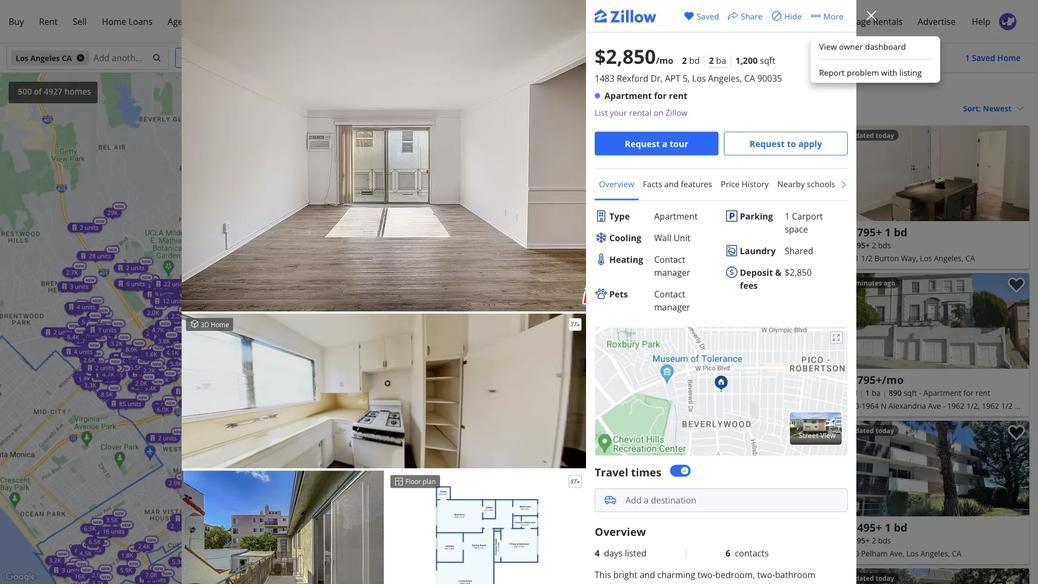 Task type: describe. For each thing, give the bounding box(es) containing it.
search image
[[153, 54, 161, 62]]

view inside view owner dashboard link
[[820, 41, 837, 52]]

2 vertical spatial 22 units
[[470, 292, 492, 300]]

2 units link down 7.0k link
[[614, 451, 649, 460]]

1 horizontal spatial new 1.3k
[[573, 202, 591, 214]]

new inside new 29k
[[115, 204, 124, 209]]

- inside 1960-1964 n alexandria ave - 1962 1/2, 1962 1/2 n alexandria ave, los angeles, ca 90027
[[943, 401, 946, 411]]

1/2 for $3,795+
[[862, 253, 873, 263]]

0 horizontal spatial 12
[[163, 297, 170, 305]]

4.3k link
[[535, 511, 559, 526]]

1 horizontal spatial 14 units
[[465, 436, 487, 445]]

new 17k
[[595, 390, 611, 403]]

89 units
[[479, 179, 501, 187]]

expand this map image
[[830, 331, 843, 344]]

new inside new 28k
[[197, 170, 206, 175]]

new 1.4k new 1.2k new 1.4k
[[598, 431, 636, 470]]

features
[[681, 178, 713, 189]]

2 inside $4,595+ 2 bds $5,295+ 3 bds
[[689, 372, 695, 387]]

1 vertical spatial 6.0k
[[157, 405, 169, 413]]

1 vertical spatial 22 units
[[164, 280, 186, 288]]

report for report a map error
[[585, 577, 601, 584]]

0 vertical spatial 9 units
[[528, 142, 546, 150]]

1 horizontal spatial 7.0k
[[626, 438, 638, 446]]

0 horizontal spatial 14
[[183, 515, 190, 523]]

keyboard
[[428, 577, 451, 584]]

0 vertical spatial overview
[[599, 178, 635, 189]]

1 vertical spatial new 1.3k
[[614, 229, 632, 242]]

1.2k inside the new 1.2k
[[600, 437, 612, 445]]

agent finder link
[[160, 9, 225, 34]]

1 horizontal spatial 14
[[465, 436, 472, 445]]

8811 1/2 burton way, los angeles, ca
[[842, 253, 975, 263]]

1 horizontal spatial 9
[[528, 142, 531, 150]]

0 horizontal spatial new 5.4k
[[82, 313, 100, 326]]

blvd, for $3,750+ 1 bd
[[690, 253, 708, 263]]

0 vertical spatial 5 units link
[[599, 120, 639, 135]]

2 horizontal spatial new link
[[613, 416, 637, 431]]

0 vertical spatial rent
[[669, 90, 688, 101]]

remove boundary button
[[524, 82, 624, 103]]

new inside the new 1.2k
[[609, 433, 618, 438]]

updated today for $3,795+ 1 bd
[[847, 131, 895, 140]]

share
[[741, 10, 763, 22]]

contact for heating
[[655, 253, 686, 265]]

4 units link
[[590, 273, 629, 287]]

units inside "link"
[[629, 291, 643, 299]]

$3,750+ 1 bd $5,290+ 2 bds
[[646, 224, 712, 250]]

2 inside $3,795+ 1 bd $4,495+ 2 bds
[[872, 240, 877, 250]]

1.4k link
[[603, 246, 627, 261]]

results
[[665, 103, 690, 113]]

map region
[[0, 52, 750, 584]]

save
[[697, 10, 715, 22]]

$4,495+
[[842, 240, 870, 250]]

1 1962 from the left
[[948, 401, 965, 411]]

0 vertical spatial 1.6k link
[[587, 276, 611, 290]]

a for report
[[602, 577, 605, 584]]

0 horizontal spatial 13
[[443, 280, 450, 288]]

©2023
[[505, 577, 522, 584]]

10 minutes ago
[[847, 278, 896, 287]]

problem
[[847, 67, 879, 78]]

new inside new 17k
[[603, 390, 611, 395]]

1 inside $3,795+ 1 bd $4,495+ 2 bds
[[885, 224, 891, 239]]

0 horizontal spatial 5.0k
[[302, 426, 315, 434]]

1.4k up travel times
[[615, 435, 627, 443]]

$2,850 inside deposit & fees $2,850
[[785, 266, 812, 278]]

13 units up 29 units
[[534, 145, 556, 153]]

2 horizontal spatial 9
[[566, 315, 569, 323]]

venice
[[665, 253, 688, 263]]

40
[[184, 387, 191, 395]]

bds for $2,495+
[[879, 535, 891, 546]]

bds up '11911 1/2 mayfield st, los angeles, ca'
[[698, 372, 717, 387]]

$3,750+
[[646, 224, 686, 239]]

sqft for 890 sqft
[[904, 388, 918, 398]]

0 horizontal spatial $2,850
[[595, 43, 656, 70]]

car image
[[604, 494, 617, 507]]

12 inside "link"
[[621, 291, 627, 299]]

bd for $3,795+ 1 bd
[[894, 224, 908, 239]]

17k
[[595, 394, 605, 403]]

0 horizontal spatial 23
[[487, 145, 494, 153]]

1483 rexford dr apt 5 image
[[596, 327, 848, 455]]

2 vertical spatial 6.0k
[[75, 547, 87, 555]]

1 vertical spatial new 5.4k
[[105, 367, 122, 380]]

2.0k link
[[143, 329, 162, 338]]

owner
[[839, 41, 863, 52]]

request to apply button
[[724, 132, 848, 156]]

1 horizontal spatial 23
[[515, 161, 522, 169]]

pets
[[610, 288, 628, 299]]

0 vertical spatial alexandria
[[889, 401, 927, 411]]

main content containing los angeles ca rental listings
[[633, 73, 1039, 584]]

new inside the new 4.7k
[[111, 366, 120, 371]]

500
[[18, 86, 32, 97]]

nearby schools
[[778, 178, 836, 189]]

11k
[[70, 306, 80, 314]]

updated today for $2,495+ 1 bd
[[847, 426, 895, 435]]

1 vertical spatial 11
[[435, 400, 442, 408]]

updated for $3,795+ 1 bd
[[847, 131, 874, 140]]

heating
[[610, 253, 644, 265]]

los right pelham
[[907, 548, 919, 559]]

1950 pelham ave, los angeles, ca image
[[838, 421, 1030, 517]]

1 horizontal spatial chevron right image
[[840, 180, 848, 188]]

new inside the new 15k
[[562, 96, 571, 101]]

home inside filters element
[[998, 52, 1021, 63]]

2 units link up 1.7k link
[[610, 216, 645, 226]]

sell link
[[65, 9, 94, 34]]

facts
[[643, 178, 663, 189]]

a for request
[[663, 138, 668, 149]]

new inside 'new 10 units'
[[528, 129, 537, 134]]

1960-1964 n alexandria ave - 1962 1/2, 1962 1/2 n alexandria ave, los angeles, ca 90027 image
[[838, 273, 1030, 369]]

new inside new 12k
[[390, 146, 399, 151]]

3.7k link
[[474, 209, 494, 219]]

finder
[[193, 15, 217, 27]]

new inside new 11k
[[77, 301, 86, 307]]

0 horizontal spatial new 3.4k
[[437, 135, 455, 147]]

history
[[742, 178, 769, 189]]

updated for $4,595+ 2 bds
[[650, 278, 678, 287]]

shared
[[785, 244, 814, 256]]

16 units up the 33 units
[[546, 123, 568, 132]]

0 horizontal spatial 11
[[407, 154, 414, 162]]

updated down 1950
[[847, 574, 874, 583]]

1,200 sqft
[[736, 55, 776, 66]]

bd up 1483 rexford dr, apt 5, los angeles, ca 90035
[[690, 55, 700, 66]]

0 vertical spatial 22 units
[[522, 150, 544, 159]]

new inside new 108k
[[287, 79, 296, 84]]

los up 6 contacts
[[717, 535, 729, 546]]

$2,495+ 1 bd $2,895+ 2 bds
[[842, 520, 908, 546]]

3.4k up 3.7k link
[[466, 192, 478, 200]]

new inside new 5.3k
[[181, 553, 190, 558]]

1.6k inside new 1.6k new 4.7k
[[472, 309, 484, 317]]

1 horizontal spatial 12 units
[[247, 283, 269, 291]]

8811 1/2 burton way, los angeles, ca image
[[838, 125, 1030, 221]]

contact for pets
[[655, 288, 686, 299]]

new 2.5k left 2.6k link
[[501, 411, 519, 424]]

new inside new 18k
[[151, 566, 160, 571]]

on
[[654, 107, 664, 118]]

2 inside $2,495+ 1 bd $2,895+ 2 bds
[[872, 535, 877, 546]]

way,
[[901, 253, 918, 263]]

new 2.5k down 2.3k link
[[448, 193, 466, 205]]

64
[[371, 417, 377, 425]]

1 vertical spatial ave,
[[890, 548, 905, 559]]

0 vertical spatial 4.2k
[[601, 300, 613, 308]]

1 vertical spatial new 4.2k
[[131, 379, 149, 392]]

apartment for apartment
[[655, 210, 698, 222]]

save this home button for $2,795+/mo
[[1000, 273, 1030, 303]]

manage rentals link
[[831, 9, 911, 34]]

1 vertical spatial new 5.0k
[[302, 422, 320, 434]]

floor plan preview, click to explore more image
[[434, 484, 541, 584]]

3d
[[658, 131, 667, 140]]

new 3.1k inside "3.1k" link
[[468, 473, 486, 486]]

9916 venice blvd, culver city, ca
[[646, 253, 761, 263]]

2 vertical spatial new 6.0k
[[75, 543, 93, 555]]

today for $3,795+ 1 bd
[[876, 131, 895, 140]]

1 vertical spatial new link
[[551, 484, 575, 498]]

6.4k link
[[622, 117, 642, 127]]

today down pelham
[[876, 574, 895, 583]]

10 units link
[[578, 282, 620, 297]]

1.6k new 1.2k
[[600, 426, 636, 446]]

13 units down 94 units
[[443, 280, 465, 288]]

contact manager for pets
[[655, 288, 691, 312]]

2 vertical spatial 22
[[470, 292, 476, 300]]

2.9k link
[[615, 161, 639, 176]]

heart image
[[684, 11, 695, 21]]

contact manager for heating
[[655, 253, 691, 278]]

new 2.7k new 4.1k
[[166, 326, 391, 357]]

1 horizontal spatial new 5.8k
[[170, 355, 188, 368]]

minus image
[[607, 558, 618, 569]]

1 vertical spatial 1.6k link
[[620, 425, 639, 435]]

travel
[[595, 465, 629, 479]]

1 vertical spatial new 4.3k
[[564, 312, 582, 325]]

pets image
[[595, 287, 608, 300]]

1 horizontal spatial 23 units
[[515, 161, 537, 169]]

new 2.5k left cooling image
[[570, 222, 588, 235]]

1 horizontal spatial new 5.0k
[[525, 116, 543, 129]]

0 vertical spatial 22
[[522, 150, 529, 159]]

7.0k link
[[623, 437, 642, 447]]

1 inside $2,495+ 1 bd $2,895+ 2 bds
[[885, 520, 891, 535]]

los up 4,927
[[644, 83, 661, 98]]

9 units inside 9 units link
[[155, 290, 174, 298]]

1 vertical spatial overview
[[595, 524, 646, 539]]

los inside filters element
[[16, 53, 28, 63]]

deposit & fees $2,850
[[740, 266, 812, 291]]

1 horizontal spatial new 8.5k
[[125, 341, 143, 354]]

angeles for los angeles ca rental listings
[[664, 83, 705, 98]]

burton
[[875, 253, 899, 263]]

1 vertical spatial 17 units
[[436, 283, 458, 291]]

0 vertical spatial 4.3k
[[324, 244, 336, 252]]

10 right 94
[[448, 262, 455, 270]]

0 vertical spatial new 16k
[[400, 188, 417, 201]]

10 up 48 units
[[590, 288, 597, 296]]

5.0k inside new 3.4k new 4.7k new 5.0k
[[541, 119, 553, 127]]

cooling image
[[595, 231, 608, 244]]

1.4k left cooling image
[[556, 234, 568, 242]]

your
[[610, 107, 627, 118]]

28 units
[[89, 252, 111, 260]]

space
[[785, 223, 808, 234]]

report for report problem with listing
[[820, 67, 845, 78]]

remove tag image
[[76, 54, 85, 62]]

1 up 1960-
[[842, 388, 847, 398]]

0 horizontal spatial for
[[654, 90, 667, 101]]

apartment for apartment for rent
[[605, 90, 652, 101]]

1 horizontal spatial 4.3k
[[538, 517, 550, 525]]

advertise
[[918, 15, 956, 27]]

new 28k
[[190, 170, 206, 183]]

new inside new 3.1k
[[477, 473, 486, 479]]

810 crenshaw blvd, los angeles, ca link
[[646, 534, 829, 547]]

0 vertical spatial 6.0k
[[66, 329, 78, 338]]

bds up 810 crenshaw blvd, los angeles, ca
[[698, 520, 717, 535]]

- apartment for rent
[[920, 388, 991, 398]]

0 vertical spatial 11 units
[[407, 154, 429, 162]]

$3,795+ 1 bd $4,495+ 2 bds
[[842, 224, 908, 250]]

new inside new 40k
[[350, 121, 359, 126]]

3.2k inside new 3.2k new 6.8k
[[571, 321, 583, 329]]

1 horizontal spatial 1.3k link
[[613, 248, 637, 262]]

2.0k inside new 2.0k new 2.6k
[[147, 309, 159, 317]]

los right st, at the bottom right of page
[[726, 401, 738, 411]]

29 units
[[532, 154, 554, 162]]

11911 1/2 mayfield st, los angeles, ca
[[646, 401, 781, 411]]

1 vertical spatial alexandria
[[842, 414, 880, 424]]

1.4k left times
[[618, 461, 630, 470]]

home image
[[13, 57, 37, 81]]

1 inside the 1 carport space
[[785, 210, 790, 222]]

new inside the new 8.8k
[[228, 153, 237, 158]]

ba for 1 ba
[[872, 388, 881, 398]]

1 vertical spatial 20
[[378, 416, 385, 424]]

new inside new 3.9k
[[437, 342, 445, 348]]

0 horizontal spatial 4.2k
[[131, 384, 143, 392]]

2 horizontal spatial 4.3k
[[564, 317, 576, 325]]

updated today down pelham
[[847, 574, 895, 583]]

3.4k down 29 units
[[539, 171, 551, 179]]

0 vertical spatial 23 units
[[487, 145, 509, 153]]

0 vertical spatial new 4.3k
[[324, 239, 342, 252]]

11911 1/2 mayfield st, los angeles, ca link
[[646, 399, 829, 412]]

new 40k
[[343, 121, 359, 134]]

new 7.0k
[[145, 566, 163, 579]]

angeles for los angeles ca
[[30, 53, 60, 63]]

$5,290+
[[646, 240, 674, 250]]

1 vertical spatial 1.9k link
[[586, 272, 610, 287]]

new 2.5k up new 5.6k
[[90, 308, 108, 321]]

0 horizontal spatial 5.8k
[[88, 340, 100, 348]]

new 5.9k
[[120, 562, 138, 574]]

0 vertical spatial 20
[[526, 147, 533, 155]]

hide
[[785, 10, 802, 22]]

1950
[[842, 548, 860, 559]]

16 units down 94 units
[[453, 291, 475, 299]]

1 vertical spatial new 1.4k
[[596, 477, 614, 489]]

close image
[[607, 89, 614, 96]]

more image
[[811, 11, 822, 21]]

new 1.2k
[[600, 433, 618, 445]]

carport
[[792, 210, 823, 222]]

manager for pets
[[655, 301, 691, 312]]

1 vertical spatial 22
[[164, 280, 171, 288]]

new inside the new 5.9k
[[129, 562, 138, 567]]

1 horizontal spatial 13
[[534, 145, 540, 153]]

1.4k down travel
[[596, 481, 608, 489]]

9 units link
[[143, 289, 178, 299]]

/mo
[[656, 55, 674, 66]]

0 vertical spatial new 5.8k
[[88, 336, 106, 348]]

2 vertical spatial new link
[[88, 574, 112, 584]]

$2,795+/mo
[[842, 372, 904, 387]]

11911 1/2 mayfield st, los angeles, ca image
[[642, 273, 834, 369]]

filters element
[[0, 43, 1039, 73]]

1 carport space
[[785, 210, 823, 234]]

3.9k inside new 3.9k
[[427, 347, 439, 355]]

bds for $4,595+
[[682, 388, 695, 398]]

1 horizontal spatial 3.9k
[[622, 222, 634, 230]]

sqft for 1,200 sqft
[[760, 55, 776, 66]]

500 of 4927 homes
[[18, 86, 91, 97]]

0 horizontal spatial 16k
[[75, 572, 85, 580]]

1.6k inside 1.6k new 1.2k
[[624, 426, 636, 434]]

list your rental on zillow link
[[595, 107, 688, 118]]

1 vertical spatial new 16k
[[75, 568, 91, 580]]

new 4.6k
[[417, 365, 435, 378]]

2 units link up facts
[[615, 165, 650, 175]]

1 horizontal spatial 5.0k
[[525, 121, 538, 129]]

16 units down 6.4k "link"
[[619, 141, 641, 149]]

1 horizontal spatial 11 units
[[435, 400, 457, 408]]

updated for $2,495+ 1 bd
[[847, 426, 874, 435]]

2 horizontal spatial 13
[[546, 150, 553, 158]]

108k
[[276, 83, 290, 91]]

los angeles ca
[[16, 53, 72, 63]]

5.9k
[[120, 566, 132, 574]]

2.8k link
[[616, 140, 635, 150]]

1 up the '1964'
[[866, 388, 870, 398]]

1 vertical spatial 14 units
[[183, 515, 205, 523]]

bd up 1960-
[[849, 388, 858, 398]]

16 units down 35
[[516, 159, 538, 167]]

16 units up the new 5.9k
[[103, 527, 125, 536]]

contacts
[[735, 547, 769, 559]]

new 4.7k
[[102, 366, 120, 378]]

2.6k inside new 2.0k new 2.6k
[[90, 324, 102, 332]]

0 horizontal spatial 12 units
[[163, 297, 185, 305]]

angeles, inside 1960-1964 n alexandria ave - 1962 1/2, 1962 1/2 n alexandria ave, los angeles, ca 90027
[[913, 414, 942, 424]]

2 units link up cooling
[[610, 221, 645, 231]]

810
[[646, 535, 659, 546]]

2 vertical spatial new 1.3k
[[547, 424, 565, 437]]

3.4k left 15 at the top left of the page
[[437, 139, 449, 147]]

33
[[529, 138, 536, 146]]

$2,495+
[[842, 520, 882, 535]]

28
[[89, 252, 96, 260]]

new 2.5k down 9.4k
[[156, 397, 174, 410]]



Task type: vqa. For each thing, say whether or not it's contained in the screenshot.


Task type: locate. For each thing, give the bounding box(es) containing it.
1/2 for $4,595+
[[669, 401, 681, 411]]

a left map
[[602, 577, 605, 584]]

new 8.5k down the new 4.7k
[[101, 386, 119, 398]]

2 horizontal spatial 9 units
[[566, 315, 584, 323]]

home left loans
[[102, 15, 126, 27]]

request inside "button"
[[625, 138, 660, 149]]

2 save this home button from the top
[[1000, 421, 1030, 451]]

4 units
[[459, 148, 478, 156], [459, 149, 478, 157], [508, 200, 526, 208], [569, 217, 588, 225], [468, 232, 487, 241], [354, 249, 372, 257], [602, 278, 621, 287], [599, 302, 618, 310], [77, 303, 96, 311], [386, 324, 405, 333], [405, 329, 424, 337], [195, 331, 213, 339], [230, 336, 249, 344], [74, 348, 93, 356], [527, 405, 546, 413], [105, 528, 124, 536]]

2.8k
[[611, 118, 623, 126], [620, 141, 632, 149], [589, 156, 601, 165], [597, 289, 609, 298], [424, 290, 436, 298], [447, 352, 459, 360], [273, 421, 285, 429], [450, 425, 462, 433], [253, 431, 265, 439]]

1,200
[[736, 55, 758, 66]]

schools
[[807, 178, 836, 189]]

9916
[[646, 253, 663, 263]]

zillow image
[[595, 9, 659, 23]]

$2,850 right &
[[785, 266, 812, 278]]

alexandria down 890 sqft
[[889, 401, 927, 411]]

ca inside 1960-1964 n alexandria ave - 1962 1/2, 1962 1/2 n alexandria ave, los angeles, ca 90027
[[944, 414, 954, 424]]

8811
[[842, 253, 860, 263]]

more
[[824, 10, 844, 22]]

manage
[[839, 15, 871, 27]]

1 vertical spatial for
[[964, 388, 974, 398]]

1 showingtime+ logo image from the top
[[569, 318, 582, 331]]

0 horizontal spatial -
[[920, 388, 922, 398]]

3.9k link
[[618, 222, 638, 231]]

new inside new 7.0k
[[154, 566, 163, 571]]

2 vertical spatial new 3.4k
[[466, 187, 484, 200]]

today for $2,995+ 2 bds
[[680, 426, 698, 435]]

three dimensional image
[[650, 132, 657, 138]]

13
[[534, 145, 540, 153], [546, 150, 553, 158], [443, 280, 450, 288]]

1 vertical spatial 23 units
[[515, 161, 537, 169]]

1 horizontal spatial 12
[[247, 283, 254, 291]]

2 horizontal spatial new 3.4k
[[539, 166, 557, 179]]

three dimensional image
[[190, 320, 199, 328]]

new link
[[613, 416, 637, 431], [551, 484, 575, 498], [88, 574, 112, 584]]

1 vertical spatial 5.8k
[[170, 360, 182, 368]]

new link up 4.3k link on the right bottom of page
[[551, 484, 575, 498]]

keyboard shortcuts button
[[428, 577, 475, 584]]

1 horizontal spatial new 3.4k
[[466, 187, 484, 200]]

fees
[[740, 279, 758, 291]]

1 saved home
[[966, 52, 1021, 63]]

$2,850 up rexford
[[595, 43, 656, 70]]

apartment down rexford
[[605, 90, 652, 101]]

5.4k right new 2.3k new 2.3k
[[105, 372, 117, 380]]

4.7k inside new 3.4k new 4.7k new 5.0k
[[539, 97, 551, 105]]

showingtime+ logo image left travel
[[569, 475, 582, 488]]

rental
[[725, 83, 758, 98]]

rent up results
[[669, 90, 688, 101]]

0 horizontal spatial a
[[602, 577, 605, 584]]

3
[[531, 114, 534, 122], [505, 120, 509, 128], [454, 125, 457, 134], [462, 126, 465, 134], [502, 127, 506, 135], [419, 142, 422, 150], [596, 142, 600, 150], [478, 149, 482, 157], [458, 149, 462, 158], [483, 155, 486, 163], [561, 173, 564, 181], [513, 190, 516, 198], [465, 193, 469, 201], [341, 243, 344, 251], [589, 259, 593, 267], [450, 263, 454, 271], [443, 280, 446, 288], [463, 280, 466, 288], [70, 282, 73, 290], [573, 290, 576, 298], [174, 295, 177, 303], [473, 308, 477, 316], [403, 326, 406, 334], [122, 353, 125, 361], [201, 366, 205, 374], [676, 388, 680, 398], [191, 400, 194, 408], [617, 430, 621, 439], [296, 438, 299, 446], [627, 438, 631, 446], [264, 439, 267, 447], [615, 446, 619, 454], [474, 469, 477, 477], [224, 485, 228, 493], [482, 492, 485, 500], [528, 495, 531, 503], [62, 566, 65, 574]]

17 units
[[430, 257, 453, 265], [436, 283, 458, 291]]

save this home image
[[1008, 425, 1026, 441]]

3.1k inside new 3.1k
[[468, 478, 480, 486]]

9 down 'new 10 units'
[[528, 142, 531, 150]]

2.7k
[[512, 190, 524, 198], [524, 223, 536, 231], [589, 266, 601, 274], [66, 268, 78, 276], [359, 302, 371, 310], [373, 331, 385, 339], [77, 337, 89, 345], [257, 454, 269, 462], [607, 542, 619, 550]]

new 5.4k up 6.8k
[[82, 313, 100, 326]]

1 vertical spatial -
[[943, 401, 946, 411]]

bds up venice
[[682, 240, 695, 250]]

new 5.3k
[[172, 553, 190, 566]]

0 horizontal spatial new 5.8k
[[88, 336, 106, 348]]

0 vertical spatial new 1.4k
[[556, 229, 574, 242]]

2 contact manager from the top
[[655, 288, 691, 312]]

0 horizontal spatial new 1.3k
[[547, 424, 565, 437]]

16
[[546, 123, 553, 132], [619, 141, 626, 149], [516, 159, 523, 167], [453, 291, 459, 299], [103, 527, 110, 536]]

rent
[[39, 15, 58, 27]]

ba down the $2,795+/mo
[[872, 388, 881, 398]]

share button
[[728, 8, 763, 24]]

and
[[665, 178, 679, 189]]

new link left the 5.9k
[[88, 574, 112, 584]]

updated for $2,995+ 2 bds
[[650, 426, 678, 435]]

26
[[187, 288, 194, 296]]

1 horizontal spatial request
[[750, 138, 785, 149]]

1 horizontal spatial 16k
[[400, 193, 411, 201]]

2 manager from the top
[[655, 301, 691, 312]]

los inside 1960-1964 n alexandria ave - 1962 1/2, 1962 1/2 n alexandria ave, los angeles, ca 90027
[[899, 414, 911, 424]]

bd inside $2,495+ 1 bd $2,895+ 2 bds
[[894, 520, 908, 535]]

chevron right image inside main navigation
[[146, 108, 159, 121]]

price history
[[721, 178, 769, 189]]

close image
[[865, 9, 878, 22]]

1 horizontal spatial new 5.4k
[[105, 367, 122, 380]]

new 1.4k up car image
[[596, 477, 614, 489]]

buy link
[[1, 9, 31, 34]]

1 vertical spatial contact manager
[[655, 288, 691, 312]]

sqft right 890
[[904, 388, 918, 398]]

2 vertical spatial 9 units
[[566, 315, 584, 323]]

apartment
[[605, 90, 652, 101], [655, 210, 698, 222], [924, 388, 962, 398]]

new 3.4k
[[437, 135, 455, 147], [539, 166, 557, 179], [466, 187, 484, 200]]

1 request from the left
[[625, 138, 660, 149]]

bds inside $3,795+ 1 bd $4,495+ 2 bds
[[879, 240, 891, 250]]

0 horizontal spatial 1/2
[[669, 401, 681, 411]]

tour
[[670, 138, 689, 149]]

0 horizontal spatial new 5.0k
[[302, 422, 320, 434]]

new link up 7.0k link
[[613, 416, 637, 431]]

bds up pelham
[[879, 535, 891, 546]]

new 3.4k down 89
[[466, 187, 484, 200]]

2.0k
[[592, 149, 604, 157], [597, 160, 609, 168], [569, 267, 581, 275], [390, 277, 402, 285], [147, 309, 159, 317], [146, 329, 158, 338], [134, 366, 146, 374], [135, 379, 147, 387], [548, 398, 560, 406], [246, 423, 258, 432], [58, 568, 70, 576]]

1.2k inside 1.6k new 1.2k
[[600, 438, 612, 446]]

0 horizontal spatial angeles
[[30, 53, 60, 63]]

1 horizontal spatial 20 units
[[526, 147, 548, 155]]

updated down 1960-
[[847, 426, 874, 435]]

request for request to apply
[[750, 138, 785, 149]]

0 vertical spatial 14 units
[[465, 436, 487, 445]]

4.7k inside the new 4.7k
[[102, 370, 114, 378]]

5.4k up 5.6k
[[82, 318, 94, 326]]

2 vertical spatial apartment
[[924, 388, 962, 398]]

14 up "3.1k" link at the left bottom
[[465, 436, 472, 445]]

today down mayfield
[[680, 426, 698, 435]]

ba for 2 ba
[[717, 55, 727, 66]]

1 vertical spatial 3.9k
[[427, 347, 439, 355]]

14
[[465, 436, 472, 445], [183, 515, 190, 523]]

contact down venice
[[655, 288, 686, 299]]

10 left minutes
[[847, 278, 854, 287]]

1 left saved on the right
[[966, 52, 970, 63]]

zillow logo image
[[476, 13, 563, 32]]

remove boundary
[[533, 87, 603, 98]]

1 horizontal spatial new link
[[551, 484, 575, 498]]

new inside new 13k
[[372, 111, 381, 116]]

0 horizontal spatial new 1.4k
[[556, 229, 574, 242]]

2 units link down 15 at the top left of the page
[[418, 159, 457, 174]]

angeles inside main content
[[664, 83, 705, 98]]

1 vertical spatial new 8.5k
[[101, 386, 119, 398]]

13 up "29"
[[534, 145, 540, 153]]

0 vertical spatial 17
[[430, 257, 437, 265]]

today for $4,595+ 2 bds
[[680, 278, 698, 287]]

1 vertical spatial blvd,
[[698, 535, 715, 546]]

wall
[[655, 232, 672, 243]]

trophy image
[[648, 573, 665, 584]]

n up save this home icon
[[1015, 401, 1021, 411]]

1 inside 1 saved home link
[[966, 52, 970, 63]]

updated today down 11911
[[650, 426, 698, 435]]

1 chevron down image from the left
[[218, 54, 226, 62]]

9916 venice blvd, culver city, ca link
[[646, 252, 829, 265]]

1 vertical spatial 9
[[155, 290, 159, 298]]

save this home image
[[1008, 277, 1026, 293]]

0 horizontal spatial new 16k
[[75, 568, 91, 580]]

38
[[495, 179, 502, 187]]

utility element
[[586, 0, 857, 32]]

view larger view of the 1 photo of this home image
[[182, 0, 589, 312]]

0 horizontal spatial chevron right image
[[146, 108, 159, 121]]

new 1.3k left type image
[[573, 202, 591, 214]]

1.3k link down heating icon
[[581, 274, 605, 288]]

1.4k inside 1.4k link
[[607, 252, 619, 260]]

new 3.5k
[[433, 291, 451, 303], [174, 320, 192, 333], [183, 335, 201, 348], [552, 359, 570, 372], [281, 414, 299, 427], [106, 511, 124, 524]]

2 request from the left
[[750, 138, 785, 149]]

9 units down 48
[[566, 315, 584, 323]]

2 n from the left
[[1015, 401, 1021, 411]]

minutes
[[856, 278, 882, 287]]

new 1.4k
[[556, 229, 574, 242], [596, 477, 614, 489]]

1 horizontal spatial new 4.2k
[[601, 296, 619, 308]]

1 vertical spatial 16k
[[75, 572, 85, 580]]

7.0k right the new 1.2k
[[626, 438, 638, 446]]

bd
[[690, 55, 700, 66], [698, 224, 712, 239], [894, 224, 908, 239], [849, 388, 858, 398], [894, 520, 908, 535]]

1 horizontal spatial 9 units
[[528, 142, 546, 150]]

1 vertical spatial 5 units link
[[612, 295, 647, 304]]

new 6.5k
[[540, 162, 558, 175], [234, 372, 252, 385], [84, 520, 102, 533], [89, 533, 107, 546]]

1 right $3,795+ at the top of the page
[[885, 224, 891, 239]]

1 vertical spatial 4.7k
[[152, 326, 164, 334]]

new inside 1.6k new 1.2k
[[609, 433, 618, 438]]

12 units inside "link"
[[621, 291, 643, 299]]

home inside main navigation
[[102, 15, 126, 27]]

29k
[[107, 209, 118, 217]]

0 vertical spatial -
[[920, 388, 922, 398]]

3.0k link
[[593, 272, 617, 287]]

new inside new 4.6k
[[426, 365, 435, 370]]

1 horizontal spatial apartment
[[655, 210, 698, 222]]

request inside button
[[750, 138, 785, 149]]

type image
[[595, 209, 608, 222]]

2 1962 from the left
[[982, 401, 1000, 411]]

1 manager from the top
[[655, 266, 691, 278]]

angeles up results
[[664, 83, 705, 98]]

7.0k inside new 7.0k
[[145, 571, 157, 579]]

4.7k inside new 1.6k new 4.7k
[[152, 326, 164, 334]]

for inside main content
[[964, 388, 974, 398]]

bd for $2,495+ 1 bd
[[894, 520, 908, 535]]

chevron down image
[[218, 54, 226, 62], [286, 54, 294, 62]]

a inside "button"
[[663, 138, 668, 149]]

3.8k
[[375, 119, 387, 127], [623, 199, 635, 207], [343, 249, 355, 257], [366, 308, 378, 316], [158, 337, 170, 345], [142, 351, 154, 359], [583, 375, 595, 383], [368, 380, 380, 388]]

updated up neighborhood link
[[847, 131, 874, 140]]

nearby schools link
[[773, 169, 840, 199]]

for up 1/2,
[[964, 388, 974, 398]]

new 2.1k
[[504, 102, 522, 115], [600, 122, 618, 134], [376, 317, 394, 330], [93, 320, 111, 333], [424, 409, 442, 421], [275, 421, 293, 434], [437, 459, 455, 472], [592, 465, 610, 478], [592, 465, 610, 478], [593, 465, 611, 478], [171, 517, 189, 530]]

los right 5,
[[692, 72, 706, 84]]

updated today for $4,595+ 2 bds
[[650, 278, 698, 287]]

10 down the 3.0k link
[[590, 296, 597, 304]]

new 4.0k
[[384, 201, 402, 214], [618, 224, 636, 236], [187, 316, 205, 329], [113, 352, 131, 365], [194, 518, 212, 531], [265, 569, 282, 582]]

apartment inside main content
[[924, 388, 962, 398]]

6.4k
[[626, 118, 638, 126], [67, 333, 79, 341], [459, 355, 471, 363], [460, 355, 472, 363]]

report inside button
[[820, 67, 845, 78]]

bd up 8811 1/2 burton way, los angeles, ca at the top of the page
[[894, 224, 908, 239]]

4.5k
[[366, 252, 378, 261], [189, 284, 201, 292], [398, 301, 410, 309], [198, 336, 210, 344], [163, 373, 175, 381], [493, 431, 505, 439], [287, 451, 299, 459], [517, 515, 529, 523], [80, 549, 92, 557]]

3.8k inside 3.8k link
[[623, 199, 635, 207]]

Add a destination text field
[[626, 488, 848, 512]]

new 5.4k right new 2.3k new 2.3k
[[105, 367, 122, 380]]

new 2.0k new 2.6k
[[90, 304, 165, 332]]

report left map
[[585, 577, 601, 584]]

18k
[[144, 571, 154, 579]]

price
[[721, 178, 740, 189]]

1 vertical spatial 23
[[515, 161, 522, 169]]

price history link
[[717, 169, 773, 199]]

1 vertical spatial 17
[[436, 283, 443, 291]]

1 save this home button from the top
[[1000, 273, 1030, 303]]

new inside new 5.6k
[[93, 325, 102, 331]]

20 units right 64
[[378, 416, 400, 424]]

810 crenshaw blvd, los angeles, ca image
[[642, 421, 834, 517]]

0 horizontal spatial report
[[585, 577, 601, 584]]

bd inside $3,750+ 1 bd $5,290+ 2 bds
[[698, 224, 712, 239]]

1.7k
[[508, 130, 520, 138], [577, 146, 589, 154], [614, 232, 626, 240], [608, 266, 620, 274], [93, 316, 105, 324], [582, 372, 594, 380], [582, 374, 594, 382], [575, 460, 587, 468]]

0 horizontal spatial 1.3k link
[[581, 274, 605, 288]]

1 contact manager from the top
[[655, 253, 691, 278]]

blvd,
[[690, 253, 708, 263], [698, 535, 715, 546]]

2 horizontal spatial 5.0k
[[541, 119, 553, 127]]

0 vertical spatial angeles
[[30, 53, 60, 63]]

new 9.4k
[[145, 379, 163, 392]]

rent inside main content
[[976, 388, 991, 398]]

request a tour
[[625, 138, 689, 149]]

showingtime+ logo image down 10 units link
[[569, 318, 582, 331]]

parking image
[[726, 209, 739, 222]]

request for request a tour
[[625, 138, 660, 149]]

1.4k down cooling image
[[607, 252, 619, 260]]

for up 4,927 results
[[654, 90, 667, 101]]

6.4k inside 6.4k "link"
[[626, 118, 638, 126]]

4.7k for 3.4k
[[539, 97, 551, 105]]

laundry image
[[726, 244, 739, 257]]

9 units up "29"
[[528, 142, 546, 150]]

google image
[[3, 570, 38, 584]]

contact manager down venice
[[655, 288, 691, 312]]

1 vertical spatial 8.5k
[[101, 390, 113, 398]]

new 1.9k
[[561, 138, 579, 150], [450, 194, 468, 207], [591, 258, 609, 271], [357, 322, 374, 335], [464, 351, 482, 364], [97, 360, 115, 373], [301, 405, 319, 417]]

new 2.6k
[[502, 119, 520, 132], [566, 220, 584, 233], [444, 345, 462, 358], [83, 351, 101, 364], [157, 371, 175, 384], [241, 463, 259, 476]]

contact down the $5,290+
[[655, 253, 686, 265]]

new 3.6k
[[336, 244, 354, 257], [418, 328, 436, 341], [91, 330, 109, 343], [190, 338, 207, 351], [418, 374, 436, 387]]

main navigation
[[0, 0, 1039, 179]]

of
[[34, 86, 42, 97]]

bds inside $2,495+ 1 bd $2,895+ 2 bds
[[879, 535, 891, 546]]

0 vertical spatial new link
[[613, 416, 637, 431]]

new 2.3k
[[497, 125, 515, 138], [483, 188, 501, 201], [454, 195, 472, 207], [159, 316, 177, 329], [536, 331, 554, 344], [218, 364, 236, 377]]

units inside 'new 10 units'
[[517, 133, 531, 141]]

a
[[663, 138, 668, 149], [602, 577, 605, 584]]

updated down 9916
[[650, 278, 678, 287]]

1 horizontal spatial for
[[964, 388, 974, 398]]

apartment up $3,750+
[[655, 210, 698, 222]]

zillow
[[666, 107, 688, 118]]

13k
[[365, 115, 375, 123]]

angeles inside filters element
[[30, 53, 60, 63]]

bds inside $3,750+ 1 bd $5,290+ 2 bds
[[682, 240, 695, 250]]

2.7k inside new 2.7k new 4.1k
[[373, 331, 385, 339]]

0 vertical spatial contact
[[655, 253, 686, 265]]

0 horizontal spatial new 8.5k
[[101, 386, 119, 398]]

sqft inside main content
[[904, 388, 918, 398]]

view inside street view button
[[821, 430, 836, 440]]

today for $2,495+ 1 bd
[[876, 426, 895, 435]]

0 vertical spatial $2,850
[[595, 43, 656, 70]]

0 horizontal spatial new 4.2k
[[131, 379, 149, 392]]

0 horizontal spatial new link
[[88, 574, 112, 584]]

16k
[[400, 193, 411, 201], [75, 572, 85, 580]]

hide image
[[772, 11, 782, 21]]

1 vertical spatial 11 units
[[435, 400, 457, 408]]

1 horizontal spatial a
[[663, 138, 668, 149]]

1 horizontal spatial 20
[[526, 147, 533, 155]]

showingtime+ logo image
[[569, 318, 582, 331], [569, 475, 582, 488]]

today down venice
[[680, 278, 698, 287]]

report left 'problem'
[[820, 67, 845, 78]]

3.4k inside new 3.4k new 4.7k new 5.0k
[[540, 91, 552, 99]]

0 vertical spatial 4.7k
[[539, 97, 551, 105]]

1 vertical spatial 5.4k
[[105, 372, 117, 380]]

0 vertical spatial new 8.5k
[[125, 341, 143, 354]]

4.7k for 1.6k
[[152, 326, 164, 334]]

unit
[[674, 232, 691, 243]]

23 units down 7.5k
[[487, 145, 509, 153]]

10 inside 'new 10 units'
[[509, 133, 516, 141]]

main content
[[633, 73, 1039, 584]]

1962 down - apartment for rent on the right of page
[[948, 401, 965, 411]]

9916 venice blvd, culver city, ca image
[[642, 125, 834, 221]]

2 showingtime+ logo image from the top
[[569, 475, 582, 488]]

heating image
[[595, 253, 608, 266]]

2 vertical spatial 9
[[566, 315, 569, 323]]

1 horizontal spatial 1962
[[982, 401, 1000, 411]]

3.2k inside 'new 3.2k new 2.8k'
[[606, 343, 618, 351]]

ave, inside 1960-1964 n alexandria ave - 1962 1/2, 1962 1/2 n alexandria ave, los angeles, ca 90027
[[882, 414, 897, 424]]

0 vertical spatial 14
[[465, 436, 472, 445]]

new 1.8k
[[530, 110, 548, 122], [476, 126, 494, 139], [477, 144, 495, 157], [461, 155, 479, 168], [498, 164, 516, 176], [583, 178, 601, 191], [573, 181, 591, 194], [79, 370, 97, 383], [237, 466, 255, 478], [178, 514, 196, 527], [121, 547, 139, 559]]

bd inside $3,795+ 1 bd $4,495+ 2 bds
[[894, 224, 908, 239]]

new inside the 'new 9.4k'
[[154, 379, 163, 385]]

1 horizontal spatial 5.4k
[[105, 372, 117, 380]]

manager for heating
[[655, 266, 691, 278]]

new 1.3k up 1.8k link
[[614, 229, 632, 242]]

1 vertical spatial 4.3k
[[564, 317, 576, 325]]

2 vertical spatial 4.3k
[[538, 517, 550, 525]]

deposit & fees image
[[726, 266, 739, 279]]

1.3k link down cooling
[[613, 248, 637, 262]]

3.1k link
[[464, 472, 488, 487]]

1 horizontal spatial 8.5k
[[125, 346, 137, 354]]

new 2.5k down "3.1k" link at the left bottom
[[476, 501, 494, 514]]

0 vertical spatial 1.9k link
[[577, 122, 601, 136]]

new inside new 7.5k
[[515, 119, 524, 124]]

ave, right pelham
[[890, 548, 905, 559]]

apply
[[799, 138, 822, 149]]

10 units
[[448, 262, 471, 270], [590, 288, 612, 296], [590, 296, 612, 304]]

0 vertical spatial 8.5k
[[125, 346, 137, 354]]

apt
[[665, 72, 681, 84]]

10
[[509, 133, 516, 141], [448, 262, 455, 270], [847, 278, 854, 287], [590, 288, 597, 296], [590, 296, 597, 304]]

1 horizontal spatial 5.8k
[[170, 360, 182, 368]]

ba inside main content
[[872, 388, 881, 398]]

today down the '1964'
[[876, 426, 895, 435]]

new inside new 8.0k
[[135, 341, 144, 346]]

floor plan image
[[395, 477, 404, 486]]

type
[[610, 210, 630, 222]]

2 bd
[[682, 55, 700, 66]]

2 contact from the top
[[655, 288, 686, 299]]

5 units link
[[599, 120, 639, 135], [612, 295, 647, 304]]

0 vertical spatial new 6.0k
[[66, 325, 84, 338]]

street
[[799, 430, 819, 440]]

new 2.2k
[[453, 143, 471, 155], [388, 207, 406, 220], [357, 242, 375, 255], [171, 307, 189, 320], [374, 328, 392, 341], [143, 362, 161, 374], [316, 399, 334, 412], [279, 434, 297, 446]]

bds for $3,750+
[[682, 240, 695, 250]]

blvd, for $2,995+ 2 bds
[[698, 535, 715, 546]]

13 units down 35 units
[[546, 150, 568, 158]]

new 3.4k down 29 units
[[539, 166, 557, 179]]

chevron right image
[[146, 108, 159, 121], [840, 180, 848, 188]]

apartment up ave
[[924, 388, 962, 398]]

20 units down the 33 units
[[526, 147, 548, 155]]

link
[[589, 268, 628, 282], [591, 268, 630, 283], [612, 274, 636, 289], [601, 302, 625, 316], [611, 311, 635, 326], [473, 479, 496, 493], [550, 543, 574, 558]]

1 horizontal spatial 4.7k
[[152, 326, 164, 334]]

11911
[[646, 401, 668, 411]]

0 vertical spatial a
[[663, 138, 668, 149]]

1960-
[[842, 401, 862, 411]]

1.2k inside new 1.4k new 1.2k new 1.4k
[[598, 447, 610, 455]]

plus image
[[607, 530, 618, 541]]

new 3.4k up 2.2k link
[[437, 135, 455, 147]]

-
[[920, 388, 922, 398], [943, 401, 946, 411]]

- right 890 sqft
[[920, 388, 922, 398]]

&
[[776, 266, 782, 278]]

4.1k
[[166, 349, 178, 357]]

1/2 inside 1960-1964 n alexandria ave - 1962 1/2, 1962 1/2 n alexandria ave, los angeles, ca 90027
[[1002, 401, 1013, 411]]

1 horizontal spatial angeles
[[664, 83, 705, 98]]

2 chevron down image from the left
[[286, 54, 294, 62]]

chevron down image down agent finder link
[[218, 54, 226, 62]]

bd for $3,750+ 1 bd
[[698, 224, 712, 239]]

8.5k down the new 4.7k
[[101, 390, 113, 398]]

blvd, left culver
[[690, 253, 708, 263]]

0 vertical spatial manager
[[655, 266, 691, 278]]

1 vertical spatial 20 units
[[378, 416, 400, 424]]

los down 890 sqft
[[899, 414, 911, 424]]

29
[[532, 154, 539, 162]]

this property on the map image
[[715, 375, 728, 392]]

1 horizontal spatial n
[[1015, 401, 1021, 411]]

2 horizontal spatial 4.7k
[[539, 97, 551, 105]]

los right way,
[[920, 253, 932, 263]]

bds for $3,795+
[[879, 240, 891, 250]]

3.4k
[[540, 91, 552, 99], [437, 139, 449, 147], [539, 171, 551, 179], [466, 192, 478, 200]]

2.8k inside 'new 3.2k new 2.8k'
[[447, 352, 459, 360]]

1 vertical spatial new 6.0k
[[157, 401, 175, 413]]

2 inside $3,750+ 1 bd $5,290+ 2 bds
[[676, 240, 680, 250]]

updated today up "neighborhood"
[[847, 131, 895, 140]]

1/2 right 8811
[[862, 253, 873, 263]]

updated today for $2,995+ 2 bds
[[650, 426, 698, 435]]

3 inside $4,595+ 2 bds $5,295+ 3 bds
[[676, 388, 680, 398]]

1 right the $2,495+
[[885, 520, 891, 535]]

new 1.4k left cooling image
[[556, 229, 574, 242]]

1 inside $3,750+ 1 bd $5,290+ 2 bds
[[689, 224, 695, 239]]

view larger view of the 2 photo of this home image
[[182, 471, 384, 584]]

$2,995+ 2 bds
[[646, 520, 717, 535]]

23
[[487, 145, 494, 153], [515, 161, 522, 169]]

new
[[287, 79, 296, 84], [549, 87, 558, 92], [548, 92, 557, 98], [562, 96, 571, 101], [513, 102, 522, 107], [546, 109, 555, 114], [539, 110, 548, 115], [372, 111, 381, 116], [536, 111, 545, 116], [620, 113, 629, 118], [550, 114, 559, 119], [384, 114, 393, 120], [521, 115, 530, 120], [535, 116, 543, 122], [511, 119, 520, 124], [565, 119, 574, 124], [515, 119, 524, 124], [518, 120, 527, 125], [469, 121, 478, 126], [350, 121, 359, 126], [478, 121, 487, 126], [609, 122, 618, 127], [518, 122, 527, 127], [562, 123, 571, 128], [517, 125, 526, 130], [521, 125, 530, 130], [506, 125, 515, 130], [521, 126, 530, 131], [485, 126, 494, 131], [572, 128, 581, 133], [483, 128, 492, 133], [528, 129, 537, 134], [485, 129, 494, 134], [473, 131, 482, 136], [507, 131, 516, 136], [507, 131, 516, 136], [547, 131, 556, 136], [472, 132, 481, 137], [594, 132, 603, 137], [544, 132, 553, 137], [549, 133, 558, 138], [614, 134, 623, 140], [446, 135, 455, 140], [593, 135, 602, 140], [479, 135, 488, 140], [548, 135, 557, 140], [562, 137, 570, 142], [434, 137, 443, 142], [612, 137, 621, 142], [543, 137, 552, 143], [570, 138, 579, 143], [570, 139, 579, 144], [553, 140, 562, 145], [506, 141, 515, 146], [564, 141, 573, 146], [586, 141, 595, 146], [490, 142, 498, 147], [545, 142, 554, 147], [462, 143, 471, 148], [539, 143, 548, 148], [475, 144, 483, 149], [519, 144, 528, 149], [486, 144, 495, 149], [494, 144, 503, 149], [475, 144, 484, 149], [601, 145, 610, 150], [474, 145, 483, 150], [564, 145, 572, 150], [565, 145, 574, 150], [390, 146, 399, 151], [541, 146, 550, 151], [568, 148, 577, 153], [549, 149, 557, 154], [426, 149, 435, 154], [551, 150, 560, 155], [499, 150, 507, 156], [598, 152, 607, 157], [228, 153, 237, 158], [535, 154, 544, 160], [471, 155, 479, 160], [606, 156, 615, 161], [535, 157, 543, 162], [606, 160, 615, 165], [549, 162, 558, 167], [507, 164, 516, 169], [604, 165, 612, 170], [548, 166, 557, 171], [577, 168, 585, 173], [197, 170, 206, 175], [558, 173, 567, 178], [514, 175, 523, 180], [498, 175, 507, 180], [592, 178, 601, 183], [583, 181, 591, 186], [521, 185, 529, 190], [528, 185, 537, 190], [487, 187, 496, 192], [483, 187, 492, 193], [476, 187, 484, 193], [492, 188, 501, 193], [408, 188, 417, 193], [481, 189, 490, 194], [507, 191, 516, 197], [457, 193, 466, 198], [504, 193, 513, 198], [459, 194, 468, 199], [463, 195, 472, 200], [524, 195, 532, 200], [393, 201, 402, 206], [582, 202, 591, 207], [396, 202, 405, 208], [115, 204, 124, 209], [579, 204, 588, 209], [397, 207, 406, 212], [421, 210, 430, 215], [580, 211, 589, 216], [604, 211, 613, 216], [585, 212, 594, 217], [567, 218, 575, 224], [533, 218, 542, 224], [96, 219, 105, 224], [575, 220, 584, 225], [579, 222, 588, 227], [627, 224, 636, 229], [580, 227, 589, 232], [484, 228, 493, 233], [481, 229, 490, 234], [577, 229, 586, 234], [565, 229, 574, 234], [623, 229, 632, 235], [573, 230, 582, 235], [421, 233, 430, 239], [357, 238, 366, 243], [333, 239, 342, 245], [366, 242, 375, 247], [369, 244, 378, 249], [345, 244, 354, 249], [352, 245, 361, 250], [108, 247, 117, 252], [375, 248, 384, 253], [450, 252, 458, 257], [453, 254, 462, 259], [605, 254, 614, 259], [603, 256, 612, 261], [468, 258, 476, 263], [600, 258, 609, 263], [462, 258, 471, 263], [466, 258, 475, 263], [142, 259, 151, 264], [472, 260, 481, 266], [598, 261, 607, 266], [617, 261, 626, 266], [564, 262, 573, 267], [578, 262, 587, 267], [75, 264, 84, 269], [627, 265, 636, 270], [591, 268, 600, 273], [585, 268, 594, 273], [399, 272, 408, 277], [142, 275, 151, 280], [183, 275, 192, 280], [459, 275, 467, 280], [479, 275, 487, 280], [462, 276, 471, 281], [207, 276, 215, 281], [148, 277, 157, 282], [148, 277, 157, 282], [86, 278, 95, 283], [455, 278, 464, 283], [86, 278, 95, 283], [266, 278, 275, 283], [198, 279, 207, 284], [458, 279, 466, 285], [428, 281, 437, 286], [208, 282, 217, 287], [206, 283, 215, 288], [491, 284, 499, 289], [606, 285, 615, 290], [467, 285, 476, 290], [433, 285, 442, 290], [589, 285, 597, 291], [464, 286, 473, 291], [607, 286, 616, 291], [472, 286, 481, 291], [463, 286, 472, 292], [489, 287, 498, 292], [368, 287, 377, 292], [377, 289, 386, 294], [190, 290, 198, 295], [442, 291, 451, 296], [609, 291, 618, 296], [182, 292, 191, 298], [610, 296, 619, 301], [407, 296, 416, 301], [368, 297, 377, 302], [615, 297, 624, 302], [561, 298, 570, 303], [93, 298, 101, 303], [603, 299, 611, 304], [379, 300, 388, 305], [77, 301, 86, 307], [375, 303, 384, 308], [489, 304, 498, 309], [156, 304, 165, 309], [481, 304, 490, 309], [583, 305, 592, 310], [264, 306, 272, 311], [311, 306, 320, 312], [227, 307, 235, 312], [180, 307, 189, 313], [99, 308, 108, 313], [581, 311, 590, 316], [102, 311, 111, 317], [372, 312, 381, 317], [573, 312, 582, 317], [91, 313, 100, 318], [228, 313, 237, 318], [168, 316, 177, 321], [196, 316, 205, 321], [580, 316, 589, 321], [385, 317, 394, 322], [584, 317, 593, 322], [207, 318, 216, 323], [550, 318, 559, 323], [329, 318, 338, 323], [460, 319, 469, 324], [99, 319, 108, 324], [102, 320, 111, 325], [402, 320, 411, 325], [183, 320, 192, 325], [500, 321, 509, 326], [418, 321, 427, 326], [464, 321, 473, 326], [114, 321, 123, 326], [161, 321, 170, 326], [366, 322, 374, 327], [88, 322, 97, 327], [69, 324, 78, 329], [421, 324, 430, 329], [75, 325, 84, 330], [96, 325, 105, 330], [93, 325, 102, 331], [210, 326, 219, 331], [554, 326, 563, 331], [546, 326, 555, 331], [593, 326, 602, 331], [383, 326, 391, 331], [175, 327, 184, 332], [108, 327, 117, 332], [178, 328, 186, 333], [383, 328, 392, 333], [427, 328, 436, 333], [76, 328, 85, 333], [100, 330, 109, 335], [466, 331, 475, 336], [545, 331, 554, 336], [217, 331, 226, 336], [207, 331, 216, 336], [265, 332, 274, 337], [246, 332, 255, 337], [86, 332, 95, 337], [167, 332, 176, 338], [410, 335, 419, 340], [192, 335, 201, 340], [120, 335, 129, 340], [97, 336, 106, 341], [199, 338, 207, 343], [615, 339, 624, 344], [135, 341, 144, 346], [135, 341, 143, 347], [437, 342, 445, 348], [90, 343, 99, 348], [176, 344, 184, 349], [453, 345, 462, 350], [154, 346, 163, 351], [151, 347, 160, 352], [456, 347, 465, 353], [468, 350, 477, 355], [469, 350, 478, 356], [92, 351, 101, 356], [473, 351, 482, 357], [122, 352, 131, 358], [179, 355, 188, 360], [354, 357, 363, 362], [94, 359, 103, 364], [562, 359, 570, 364], [154, 359, 162, 364], [139, 359, 148, 364], [494, 359, 503, 364], [111, 359, 120, 364], [106, 360, 115, 366], [378, 361, 387, 366], [217, 361, 226, 366], [143, 361, 152, 367], [152, 362, 161, 367], [380, 362, 389, 367], [227, 364, 236, 369], [426, 365, 435, 370], [156, 365, 165, 370], [492, 366, 501, 371], [111, 366, 120, 371], [120, 366, 129, 371], [591, 367, 600, 372], [114, 367, 122, 372], [86, 367, 94, 372], [172, 368, 181, 374], [591, 369, 600, 375], [592, 370, 601, 375], [88, 370, 97, 375], [379, 370, 388, 376], [166, 371, 175, 376], [114, 371, 123, 376], [87, 372, 96, 377], [243, 372, 252, 378], [427, 374, 436, 379], [144, 375, 153, 380], [377, 376, 386, 381], [93, 376, 102, 382], [140, 379, 149, 384], [154, 379, 163, 385], [203, 383, 212, 388], [110, 386, 119, 391], [416, 388, 425, 393], [603, 390, 611, 395], [557, 393, 566, 398], [138, 395, 147, 400], [206, 395, 215, 400], [454, 396, 463, 401], [165, 397, 174, 402], [325, 399, 334, 404], [477, 400, 486, 405], [543, 400, 552, 405], [547, 400, 556, 405], [166, 401, 175, 406], [544, 401, 552, 406], [316, 402, 324, 407], [301, 403, 310, 408], [310, 405, 319, 410], [546, 406, 555, 411], [433, 409, 442, 414], [215, 411, 224, 416], [510, 411, 519, 416], [313, 411, 322, 416], [397, 412, 406, 417], [390, 412, 399, 417], [292, 413, 300, 418], [295, 413, 304, 419], [290, 414, 299, 419], [462, 415, 471, 420], [289, 417, 298, 422], [282, 417, 291, 422], [626, 417, 635, 422], [274, 418, 283, 423], [495, 418, 504, 423], [255, 419, 264, 424], [459, 420, 468, 425], [290, 420, 298, 425], [285, 421, 293, 426], [312, 422, 320, 427], [230, 423, 239, 428], [264, 424, 273, 429], [556, 424, 565, 429], [270, 426, 279, 431], [262, 426, 271, 431], [502, 427, 511, 432], [283, 429, 292, 434], [263, 429, 272, 435], [174, 429, 183, 435], [624, 431, 633, 436], [506, 431, 515, 437], [484, 432, 493, 437], [483, 432, 492, 437], [609, 433, 618, 438], [311, 433, 320, 438], [312, 433, 321, 438], [609, 433, 618, 438], [288, 434, 297, 439], [280, 434, 288, 439], [280, 434, 289, 439], [314, 436, 323, 441], [280, 441, 289, 446], [607, 442, 616, 447], [296, 446, 305, 451], [381, 448, 390, 454], [266, 449, 275, 455], [584, 455, 593, 460], [627, 457, 636, 462], [237, 457, 246, 462], [259, 459, 268, 465], [446, 459, 455, 465], [625, 463, 634, 468], [251, 463, 259, 468], [489, 464, 498, 469], [601, 465, 610, 470], [601, 465, 610, 470], [457, 465, 466, 470], [602, 465, 611, 471], [246, 466, 255, 471], [456, 467, 465, 472], [464, 471, 473, 476], [477, 473, 486, 479], [178, 474, 187, 480], [605, 477, 614, 482], [240, 480, 249, 485], [564, 485, 573, 490], [486, 501, 494, 506], [203, 510, 211, 515], [526, 511, 535, 516], [115, 511, 124, 516], [187, 514, 196, 519], [180, 517, 189, 522], [203, 518, 212, 523], [244, 518, 253, 523], [93, 520, 102, 525], [122, 523, 131, 528], [121, 523, 129, 529], [98, 533, 107, 538], [616, 537, 625, 543], [147, 538, 156, 543], [99, 541, 108, 546], [84, 543, 93, 548], [89, 545, 98, 550], [130, 547, 139, 552], [58, 552, 67, 557], [181, 553, 190, 558], [238, 557, 247, 562], [72, 560, 81, 565], [72, 560, 81, 565], [129, 562, 138, 567], [77, 562, 86, 567], [68, 563, 76, 569], [151, 566, 160, 571], [154, 566, 163, 571], [101, 566, 110, 572], [82, 568, 91, 573], [274, 569, 282, 574], [163, 571, 172, 576], [101, 575, 110, 580]]

chevron down image
[[387, 54, 396, 62], [471, 54, 480, 62], [537, 54, 545, 62], [505, 88, 513, 97], [1016, 104, 1025, 113]]

new 2.5k down 5.6k
[[85, 359, 103, 371]]

0 vertical spatial 16k
[[400, 193, 411, 201]]

this property on the map button
[[596, 327, 848, 455], [710, 375, 733, 403]]

ca inside filters element
[[62, 53, 72, 63]]

n right the '1964'
[[881, 401, 887, 411]]

new 1.5k
[[527, 111, 545, 124], [549, 173, 567, 185], [594, 256, 612, 269], [455, 321, 473, 334], [537, 326, 555, 339]]

6 contacts
[[726, 547, 769, 559]]

5 units link up 6 units link
[[612, 295, 647, 304]]

bd up "1950 pelham ave, los angeles, ca"
[[894, 520, 908, 535]]

clear field image
[[151, 54, 160, 62]]

3.5k
[[433, 295, 445, 303], [174, 324, 186, 333], [183, 339, 195, 348], [552, 363, 564, 372], [281, 418, 293, 427], [106, 516, 118, 524]]

1 n from the left
[[881, 401, 887, 411]]

1 contact from the top
[[655, 253, 686, 265]]

save this home button for $2,495+ 1 bd
[[1000, 421, 1030, 451]]



